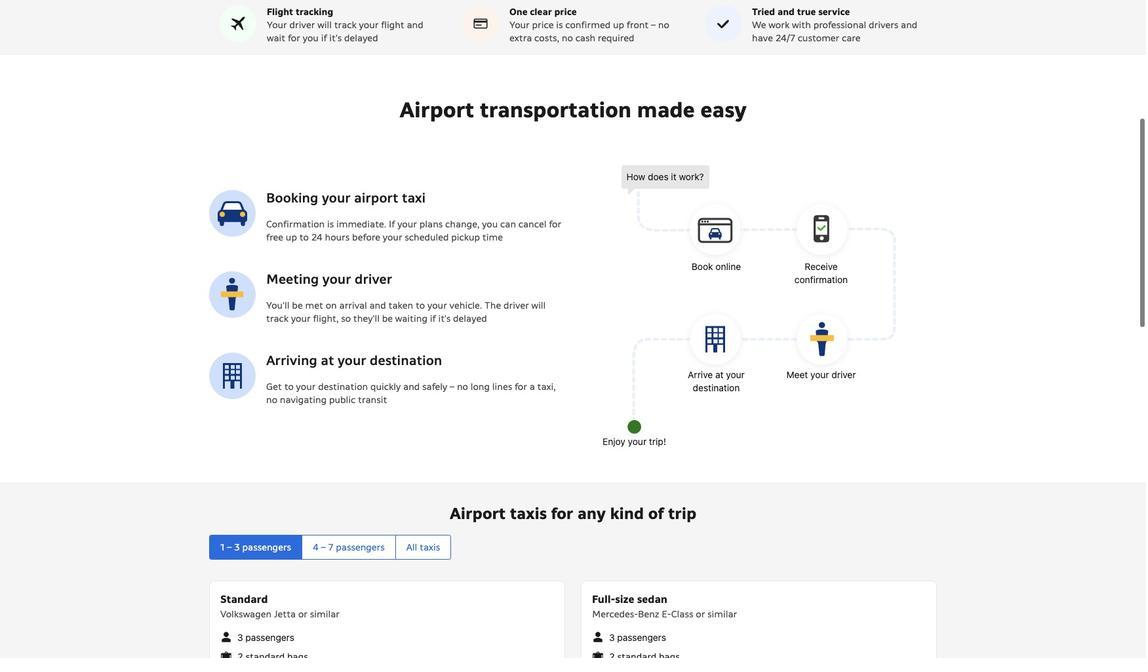 Task type: locate. For each thing, give the bounding box(es) containing it.
0 vertical spatial delayed
[[344, 29, 378, 41]]

2 your from the left
[[509, 16, 530, 27]]

it's down "vehicle."
[[438, 309, 451, 321]]

destination for arriving at your destination
[[370, 349, 442, 366]]

1 horizontal spatial delayed
[[453, 309, 487, 321]]

for left the a
[[515, 378, 527, 389]]

passengers
[[242, 538, 291, 550], [336, 538, 385, 550], [246, 629, 294, 640], [617, 629, 666, 640]]

your right the arrive on the bottom right of the page
[[726, 366, 745, 377]]

your inside flight tracking your driver will track your flight and wait for you if it's delayed
[[267, 16, 287, 27]]

you
[[303, 29, 319, 41], [482, 215, 498, 227]]

if
[[321, 29, 327, 41], [430, 309, 436, 321]]

similar right class
[[708, 605, 737, 617]]

taxis up sort results by element
[[510, 500, 547, 521]]

delayed inside flight tracking your driver will track your flight and wait for you if it's delayed
[[344, 29, 378, 41]]

0 vertical spatial to
[[299, 228, 309, 240]]

1 vertical spatial it's
[[438, 309, 451, 321]]

your left flight
[[359, 16, 379, 27]]

at for arrive
[[715, 366, 724, 377]]

will down tracking
[[317, 16, 332, 27]]

0 horizontal spatial will
[[317, 16, 332, 27]]

sedan
[[637, 589, 668, 603]]

1 3 passengers from the left
[[237, 629, 294, 640]]

your down the "one"
[[509, 16, 530, 27]]

free
[[266, 228, 283, 240]]

3 passengers down the "benz"
[[609, 629, 666, 640]]

– right front
[[651, 16, 656, 27]]

1 horizontal spatial destination
[[370, 349, 442, 366]]

driver inside flight tracking your driver will track your flight and wait for you if it's delayed
[[290, 16, 315, 27]]

driver right the at the top of the page
[[504, 296, 529, 308]]

at for arriving
[[321, 349, 334, 366]]

your left trip!
[[628, 433, 647, 444]]

booking airport taxi image for arriving at your destination
[[209, 350, 256, 396]]

1 vertical spatial be
[[382, 309, 393, 321]]

1 horizontal spatial or
[[696, 605, 705, 617]]

0 horizontal spatial if
[[321, 29, 327, 41]]

2 3 passengers from the left
[[609, 629, 666, 640]]

0 vertical spatial taxis
[[510, 500, 547, 521]]

1 horizontal spatial price
[[554, 3, 577, 14]]

work
[[769, 16, 790, 27]]

1 vertical spatial delayed
[[453, 309, 487, 321]]

and
[[778, 3, 795, 14], [407, 16, 423, 27], [901, 16, 918, 27], [369, 296, 386, 308], [403, 378, 420, 389]]

1 horizontal spatial up
[[613, 16, 624, 27]]

similar right the jetta
[[310, 605, 340, 617]]

2 or from the left
[[696, 605, 705, 617]]

1 vertical spatial is
[[327, 215, 334, 227]]

destination up public
[[318, 378, 368, 389]]

1 your from the left
[[267, 16, 287, 27]]

2 similar from the left
[[708, 605, 737, 617]]

1 vertical spatial if
[[430, 309, 436, 321]]

for inside confirmation is immediate. if your plans change, you can cancel for free up to 24 hours before your scheduled pickup time
[[549, 215, 561, 227]]

destination inside arrive at your destination
[[693, 379, 740, 390]]

taxis inside sort results by element
[[420, 538, 440, 550]]

taxis right all
[[420, 538, 440, 550]]

your up immediate.
[[322, 186, 351, 203]]

0 horizontal spatial track
[[266, 309, 289, 321]]

book
[[692, 258, 713, 269]]

0 vertical spatial will
[[317, 16, 332, 27]]

service
[[818, 3, 850, 14]]

1 horizontal spatial at
[[715, 366, 724, 377]]

3 passengers for volkswagen
[[237, 629, 294, 640]]

no left long
[[457, 378, 468, 389]]

0 horizontal spatial destination
[[318, 378, 368, 389]]

– left "7"
[[321, 538, 326, 550]]

0 vertical spatial it's
[[329, 29, 342, 41]]

confirmation is immediate. if your plans change, you can cancel for free up to 24 hours before your scheduled pickup time
[[266, 215, 561, 240]]

is inside confirmation is immediate. if your plans change, you can cancel for free up to 24 hours before your scheduled pickup time
[[327, 215, 334, 227]]

flight,
[[313, 309, 339, 321]]

1 horizontal spatial similar
[[708, 605, 737, 617]]

0 vertical spatial track
[[334, 16, 357, 27]]

is up hours
[[327, 215, 334, 227]]

1 vertical spatial up
[[286, 228, 297, 240]]

or
[[298, 605, 308, 617], [696, 605, 705, 617]]

to left 24
[[299, 228, 309, 240]]

met
[[305, 296, 323, 308]]

airport
[[399, 93, 474, 120], [450, 500, 506, 521]]

be down taken
[[382, 309, 393, 321]]

up up required
[[613, 16, 624, 27]]

will right the at the top of the page
[[532, 296, 546, 308]]

2 horizontal spatial to
[[416, 296, 425, 308]]

will inside the "you'll be met on arrival and taken to your vehicle. the driver will track your flight, so they'll be waiting if it's delayed"
[[532, 296, 546, 308]]

no left cash
[[562, 29, 573, 41]]

1 horizontal spatial your
[[509, 16, 530, 27]]

3 down mercedes-
[[609, 629, 615, 640]]

2 horizontal spatial destination
[[693, 379, 740, 390]]

track left flight
[[334, 16, 357, 27]]

for left any
[[551, 500, 573, 521]]

24
[[311, 228, 322, 240]]

0 horizontal spatial similar
[[310, 605, 340, 617]]

0 horizontal spatial 3 passengers
[[237, 629, 294, 640]]

trip
[[668, 500, 697, 521]]

booking airport taxi image for meeting your driver
[[209, 268, 256, 315]]

0 horizontal spatial up
[[286, 228, 297, 240]]

and left safely
[[403, 378, 420, 389]]

arrival
[[339, 296, 367, 308]]

immediate.
[[336, 215, 386, 227]]

3
[[234, 538, 240, 550], [237, 629, 243, 640], [609, 629, 615, 640]]

airport
[[354, 186, 398, 203]]

no right front
[[658, 16, 669, 27]]

get
[[266, 378, 282, 389]]

up down confirmation at the top left of the page
[[286, 228, 297, 240]]

0 vertical spatial up
[[613, 16, 624, 27]]

1 vertical spatial airport
[[450, 500, 506, 521]]

your inside one clear price your price is confirmed up front – no extra costs, no cash required
[[509, 16, 530, 27]]

be
[[292, 296, 303, 308], [382, 309, 393, 321]]

3 right 1
[[234, 538, 240, 550]]

2 vertical spatial to
[[284, 378, 294, 389]]

0 horizontal spatial you
[[303, 29, 319, 41]]

to right get
[[284, 378, 294, 389]]

tried
[[752, 3, 775, 14]]

confirmed
[[565, 16, 611, 27]]

meeting your driver
[[266, 267, 392, 284]]

1 horizontal spatial it's
[[438, 309, 451, 321]]

driver inside the "you'll be met on arrival and taken to your vehicle. the driver will track your flight, so they'll be waiting if it's delayed"
[[504, 296, 529, 308]]

for
[[288, 29, 300, 41], [549, 215, 561, 227], [515, 378, 527, 389], [551, 500, 573, 521]]

0 horizontal spatial or
[[298, 605, 308, 617]]

is inside one clear price your price is confirmed up front – no extra costs, no cash required
[[556, 16, 563, 27]]

1 horizontal spatial is
[[556, 16, 563, 27]]

confirmation
[[266, 215, 325, 227]]

1 vertical spatial taxis
[[420, 538, 440, 550]]

1 horizontal spatial to
[[299, 228, 309, 240]]

standard
[[220, 589, 268, 603]]

you up time
[[482, 215, 498, 227]]

you down tracking
[[303, 29, 319, 41]]

can
[[500, 215, 516, 227]]

for right cancel at the left top of page
[[549, 215, 561, 227]]

all taxis
[[406, 538, 440, 550]]

it's down tracking
[[329, 29, 342, 41]]

– inside one clear price your price is confirmed up front – no extra costs, no cash required
[[651, 16, 656, 27]]

track inside the "you'll be met on arrival and taken to your vehicle. the driver will track your flight, so they'll be waiting if it's delayed"
[[266, 309, 289, 321]]

1 horizontal spatial 3 passengers
[[609, 629, 666, 640]]

1 horizontal spatial be
[[382, 309, 393, 321]]

0 horizontal spatial at
[[321, 349, 334, 366]]

at right the arrive on the bottom right of the page
[[715, 366, 724, 377]]

your
[[359, 16, 379, 27], [322, 186, 351, 203], [397, 215, 417, 227], [383, 228, 402, 240], [322, 267, 351, 284], [427, 296, 447, 308], [291, 309, 311, 321], [338, 349, 366, 366], [726, 366, 745, 377], [810, 366, 829, 377], [296, 378, 316, 389], [628, 433, 647, 444]]

we
[[752, 16, 766, 27]]

0 horizontal spatial delayed
[[344, 29, 378, 41]]

destination up get to your destination quickly and safely – no long lines for a taxi, no navigating public transit
[[370, 349, 442, 366]]

customer
[[798, 29, 840, 41]]

destination inside get to your destination quickly and safely – no long lines for a taxi, no navigating public transit
[[318, 378, 368, 389]]

of
[[648, 500, 664, 521]]

if down tracking
[[321, 29, 327, 41]]

0 vertical spatial you
[[303, 29, 319, 41]]

1 horizontal spatial taxis
[[510, 500, 547, 521]]

enjoy your trip!
[[603, 433, 666, 444]]

be left met
[[292, 296, 303, 308]]

and inside the "you'll be met on arrival and taken to your vehicle. the driver will track your flight, so they'll be waiting if it's delayed"
[[369, 296, 386, 308]]

your inside get to your destination quickly and safely – no long lines for a taxi, no navigating public transit
[[296, 378, 316, 389]]

1 vertical spatial to
[[416, 296, 425, 308]]

0 vertical spatial be
[[292, 296, 303, 308]]

tried and true service we work with professional drivers and have 24/7 customer care
[[752, 3, 918, 41]]

1 horizontal spatial will
[[532, 296, 546, 308]]

at right arriving
[[321, 349, 334, 366]]

your left "vehicle."
[[427, 296, 447, 308]]

1 vertical spatial track
[[266, 309, 289, 321]]

delayed inside the "you'll be met on arrival and taken to your vehicle. the driver will track your flight, so they'll be waiting if it's delayed"
[[453, 309, 487, 321]]

your up wait
[[267, 16, 287, 27]]

size
[[615, 589, 634, 603]]

you inside confirmation is immediate. if your plans change, you can cancel for free up to 24 hours before your scheduled pickup time
[[482, 215, 498, 227]]

destination down the arrive on the bottom right of the page
[[693, 379, 740, 390]]

0 horizontal spatial your
[[267, 16, 287, 27]]

airport transportation made easy
[[399, 93, 747, 120]]

true
[[797, 3, 816, 14]]

track inside flight tracking your driver will track your flight and wait for you if it's delayed
[[334, 16, 357, 27]]

if inside flight tracking your driver will track your flight and wait for you if it's delayed
[[321, 29, 327, 41]]

1 vertical spatial price
[[532, 16, 554, 27]]

similar
[[310, 605, 340, 617], [708, 605, 737, 617]]

price
[[554, 3, 577, 14], [532, 16, 554, 27]]

4 – 7 passengers
[[313, 538, 385, 550]]

to up waiting
[[416, 296, 425, 308]]

one clear price your price is confirmed up front – no extra costs, no cash required
[[509, 3, 669, 41]]

it's inside the "you'll be met on arrival and taken to your vehicle. the driver will track your flight, so they'll be waiting if it's delayed"
[[438, 309, 451, 321]]

class
[[671, 605, 693, 617]]

and right flight
[[407, 16, 423, 27]]

up
[[613, 16, 624, 27], [286, 228, 297, 240]]

1 similar from the left
[[310, 605, 340, 617]]

0 horizontal spatial is
[[327, 215, 334, 227]]

1 horizontal spatial if
[[430, 309, 436, 321]]

0 horizontal spatial to
[[284, 378, 294, 389]]

track down you'll
[[266, 309, 289, 321]]

0 horizontal spatial taxis
[[420, 538, 440, 550]]

0 vertical spatial if
[[321, 29, 327, 41]]

your up navigating
[[296, 378, 316, 389]]

1 horizontal spatial you
[[482, 215, 498, 227]]

driver down tracking
[[290, 16, 315, 27]]

your inside arrive at your destination
[[726, 366, 745, 377]]

0 horizontal spatial it's
[[329, 29, 342, 41]]

sort results by element
[[209, 532, 937, 557]]

scheduled
[[405, 228, 449, 240]]

is up costs,
[[556, 16, 563, 27]]

booking airport taxi image for booking your airport taxi
[[209, 187, 256, 234]]

quickly
[[370, 378, 401, 389]]

driver right meet at the right of the page
[[832, 366, 856, 377]]

0 vertical spatial airport
[[399, 93, 474, 120]]

change,
[[445, 215, 480, 227]]

1 vertical spatial will
[[532, 296, 546, 308]]

plans
[[420, 215, 443, 227]]

you'll
[[266, 296, 290, 308]]

your up public
[[338, 349, 366, 366]]

price right clear
[[554, 3, 577, 14]]

no
[[658, 16, 669, 27], [562, 29, 573, 41], [457, 378, 468, 389], [266, 391, 277, 403]]

price down clear
[[532, 16, 554, 27]]

0 vertical spatial is
[[556, 16, 563, 27]]

1 horizontal spatial track
[[334, 16, 357, 27]]

3 down 'volkswagen'
[[237, 629, 243, 640]]

0 horizontal spatial be
[[292, 296, 303, 308]]

3 passengers down the jetta
[[237, 629, 294, 640]]

for right wait
[[288, 29, 300, 41]]

flight tracking your driver will track your flight and wait for you if it's delayed
[[267, 3, 423, 41]]

– right 1
[[227, 538, 232, 550]]

or right the jetta
[[298, 605, 308, 617]]

your right meet at the right of the page
[[810, 366, 829, 377]]

taxis for all
[[420, 538, 440, 550]]

all
[[406, 538, 417, 550]]

or right class
[[696, 605, 705, 617]]

it
[[671, 168, 677, 179]]

if right waiting
[[430, 309, 436, 321]]

taxi,
[[537, 378, 556, 389]]

and up they'll
[[369, 296, 386, 308]]

0 horizontal spatial price
[[532, 16, 554, 27]]

track
[[334, 16, 357, 27], [266, 309, 289, 321]]

at inside arrive at your destination
[[715, 366, 724, 377]]

1 vertical spatial you
[[482, 215, 498, 227]]

taxis
[[510, 500, 547, 521], [420, 538, 440, 550]]

– right safely
[[450, 378, 454, 389]]

booking airport taxi image
[[621, 162, 897, 437], [209, 187, 256, 234], [209, 268, 256, 315], [209, 350, 256, 396]]

enjoy
[[603, 433, 625, 444]]

passengers down the "benz"
[[617, 629, 666, 640]]

24/7
[[776, 29, 795, 41]]

passengers right 1
[[242, 538, 291, 550]]

taxi
[[402, 186, 426, 203]]

1 or from the left
[[298, 605, 308, 617]]

destination for get to your destination quickly and safely – no long lines for a taxi, no navigating public transit
[[318, 378, 368, 389]]



Task type: describe. For each thing, give the bounding box(es) containing it.
the
[[485, 296, 501, 308]]

3 for standard
[[237, 629, 243, 640]]

for inside get to your destination quickly and safely – no long lines for a taxi, no navigating public transit
[[515, 378, 527, 389]]

public
[[329, 391, 356, 403]]

your down met
[[291, 309, 311, 321]]

wait
[[267, 29, 285, 41]]

trip!
[[649, 433, 666, 444]]

your up on
[[322, 267, 351, 284]]

meet your driver
[[787, 366, 856, 377]]

flight
[[381, 16, 404, 27]]

have
[[752, 29, 773, 41]]

arrive
[[688, 366, 713, 377]]

extra
[[509, 29, 532, 41]]

transit
[[358, 391, 387, 403]]

jetta
[[274, 605, 296, 617]]

your right if
[[397, 215, 417, 227]]

professional
[[814, 16, 866, 27]]

on
[[326, 296, 337, 308]]

arriving
[[266, 349, 317, 366]]

costs,
[[534, 29, 559, 41]]

made
[[637, 93, 695, 120]]

easy
[[701, 93, 747, 120]]

it's inside flight tracking your driver will track your flight and wait for you if it's delayed
[[329, 29, 342, 41]]

similar inside standard volkswagen jetta or similar
[[310, 605, 340, 617]]

your down if
[[383, 228, 402, 240]]

or inside standard volkswagen jetta or similar
[[298, 605, 308, 617]]

taken
[[389, 296, 413, 308]]

any
[[577, 500, 606, 521]]

vehicle.
[[450, 296, 482, 308]]

will inside flight tracking your driver will track your flight and wait for you if it's delayed
[[317, 16, 332, 27]]

online
[[716, 258, 741, 269]]

and inside get to your destination quickly and safely – no long lines for a taxi, no navigating public transit
[[403, 378, 420, 389]]

up inside one clear price your price is confirmed up front – no extra costs, no cash required
[[613, 16, 624, 27]]

standard volkswagen jetta or similar
[[220, 589, 340, 617]]

3 passengers for size
[[609, 629, 666, 640]]

airport taxis for any kind of trip
[[450, 500, 697, 521]]

airport for airport transportation made easy
[[399, 93, 474, 120]]

navigating
[[280, 391, 327, 403]]

for inside flight tracking your driver will track your flight and wait for you if it's delayed
[[288, 29, 300, 41]]

does
[[648, 168, 669, 179]]

waiting
[[395, 309, 427, 321]]

1 – 3 passengers
[[220, 538, 291, 550]]

lines
[[492, 378, 512, 389]]

kind
[[610, 500, 644, 521]]

one
[[509, 3, 528, 14]]

taxis for airport
[[510, 500, 547, 521]]

meeting
[[266, 267, 319, 284]]

and inside flight tracking your driver will track your flight and wait for you if it's delayed
[[407, 16, 423, 27]]

long
[[471, 378, 490, 389]]

you inside flight tracking your driver will track your flight and wait for you if it's delayed
[[303, 29, 319, 41]]

front
[[627, 16, 649, 27]]

3 for full-
[[609, 629, 615, 640]]

no down get
[[266, 391, 277, 403]]

driver up arrival
[[355, 267, 392, 284]]

if inside the "you'll be met on arrival and taken to your vehicle. the driver will track your flight, so they'll be waiting if it's delayed"
[[430, 309, 436, 321]]

mercedes-
[[592, 605, 638, 617]]

you'll be met on arrival and taken to your vehicle. the driver will track your flight, so they'll be waiting if it's delayed
[[266, 296, 546, 321]]

so
[[341, 309, 351, 321]]

if
[[389, 215, 395, 227]]

get to your destination quickly and safely – no long lines for a taxi, no navigating public transit
[[266, 378, 556, 403]]

confirmation
[[795, 271, 848, 282]]

with
[[792, 16, 811, 27]]

passengers right "7"
[[336, 538, 385, 550]]

how does it work?
[[627, 168, 704, 179]]

hours
[[325, 228, 350, 240]]

flight
[[267, 3, 293, 14]]

to inside the "you'll be met on arrival and taken to your vehicle. the driver will track your flight, so they'll be waiting if it's delayed"
[[416, 296, 425, 308]]

pickup
[[451, 228, 480, 240]]

and up work
[[778, 3, 795, 14]]

– inside get to your destination quickly and safely – no long lines for a taxi, no navigating public transit
[[450, 378, 454, 389]]

before
[[352, 228, 380, 240]]

e-
[[662, 605, 671, 617]]

required
[[598, 29, 634, 41]]

benz
[[638, 605, 659, 617]]

0 vertical spatial price
[[554, 3, 577, 14]]

booking your airport taxi
[[266, 186, 426, 203]]

arriving at your destination
[[266, 349, 442, 366]]

similar inside full-size sedan mercedes-benz e-class or similar
[[708, 605, 737, 617]]

to inside confirmation is immediate. if your plans change, you can cancel for free up to 24 hours before your scheduled pickup time
[[299, 228, 309, 240]]

destination for arrive at your destination
[[693, 379, 740, 390]]

to inside get to your destination quickly and safely – no long lines for a taxi, no navigating public transit
[[284, 378, 294, 389]]

airport for airport taxis for any kind of trip
[[450, 500, 506, 521]]

arrive at your destination
[[688, 366, 745, 390]]

volkswagen
[[220, 605, 272, 617]]

up inside confirmation is immediate. if your plans change, you can cancel for free up to 24 hours before your scheduled pickup time
[[286, 228, 297, 240]]

meet
[[787, 366, 808, 377]]

or inside full-size sedan mercedes-benz e-class or similar
[[696, 605, 705, 617]]

drivers
[[869, 16, 899, 27]]

receive
[[805, 258, 838, 269]]

they'll
[[353, 309, 380, 321]]

3 inside sort results by element
[[234, 538, 240, 550]]

1
[[220, 538, 225, 550]]

passengers down the jetta
[[246, 629, 294, 640]]

7
[[328, 538, 333, 550]]

your inside flight tracking your driver will track your flight and wait for you if it's delayed
[[359, 16, 379, 27]]

4
[[313, 538, 319, 550]]

time
[[482, 228, 503, 240]]

full-
[[592, 589, 615, 603]]

transportation
[[480, 93, 631, 120]]

cash
[[575, 29, 595, 41]]

book online
[[692, 258, 741, 269]]

and right drivers
[[901, 16, 918, 27]]

safely
[[422, 378, 447, 389]]

clear
[[530, 3, 552, 14]]

cancel
[[519, 215, 546, 227]]

care
[[842, 29, 861, 41]]



Task type: vqa. For each thing, say whether or not it's contained in the screenshot.
you to the top
yes



